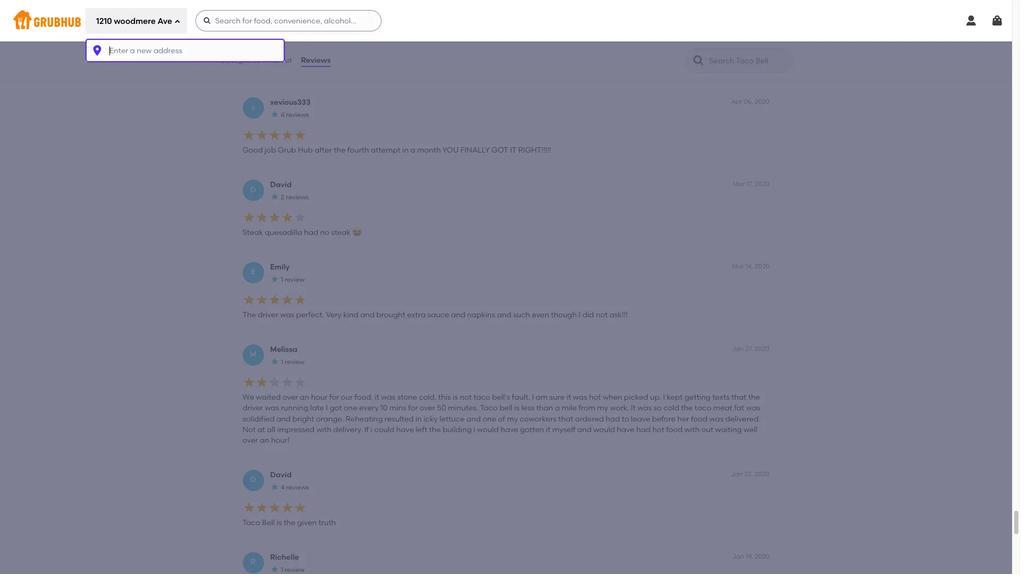 Task type: describe. For each thing, give the bounding box(es) containing it.
0 vertical spatial in
[[626, 64, 633, 73]]

correct.
[[413, 64, 441, 73]]

all
[[267, 425, 276, 434]]

0 vertical spatial taco
[[286, 64, 304, 73]]

food,
[[355, 393, 373, 402]]

right!!!!!
[[519, 146, 552, 155]]

who
[[542, 64, 558, 73]]

0 vertical spatial driver
[[258, 311, 278, 320]]

brought
[[377, 311, 406, 320]]

ordered
[[575, 415, 604, 424]]

14,
[[746, 262, 754, 270]]

gotten
[[520, 425, 544, 434]]

could
[[374, 425, 395, 434]]

apr 06, 2020
[[732, 98, 770, 105]]

star icon image for waited
[[270, 357, 279, 366]]

1 vertical spatial food
[[691, 415, 708, 424]]

reviews
[[301, 56, 331, 65]]

4 for david
[[281, 484, 285, 491]]

jan for taco bell is the given truth
[[731, 470, 743, 478]]

kind
[[344, 311, 359, 320]]

0 vertical spatial my
[[598, 404, 609, 413]]

delivery.
[[333, 425, 363, 434]]

2 have from the left
[[501, 425, 519, 434]]

the left person
[[502, 64, 514, 73]]

waited
[[256, 393, 281, 402]]

1 horizontal spatial for
[[408, 404, 418, 413]]

not inside we waited over an hour for our food, it was stone cold. this is not taco bell's fault. i am sure it was hot when picked up. i kept getting texts that the driver was running late i got one every 10 mins for over 50 minutes. taco bell is less than a mile from my work. it was so cold the taco meat fat was solidified and bright orange. reheating resulted in icky lettuce and one of my coworkers that ordered had to leave before her food was delivered. not at all impressed with delivery. if i could have left the building i would have gotten it myself and would have had hot food with out waiting well over an hour!
[[460, 393, 472, 402]]

the left pouring
[[635, 64, 646, 73]]

1 horizontal spatial an
[[300, 393, 309, 402]]

2 vertical spatial jan
[[733, 553, 745, 560]]

1 for s
[[281, 29, 283, 36]]

in inside we waited over an hour for our food, it was stone cold. this is not taco bell's fault. i am sure it was hot when picked up. i kept getting texts that the driver was running late i got one every 10 mins for over 50 minutes. taco bell is less than a mile from my work. it was so cold the taco meat fat was solidified and bright orange. reheating resulted in icky lettuce and one of my coworkers that ordered had to leave before her food was delivered. not at all impressed with delivery. if i could have left the building i would have gotten it myself and would have had hot food with out waiting well over an hour!
[[416, 415, 422, 424]]

1 review for over
[[281, 358, 305, 366]]

2 horizontal spatial with
[[685, 425, 700, 434]]

job
[[265, 146, 276, 155]]

to
[[622, 415, 630, 424]]

Search for food, convenience, alcohol... search field
[[196, 10, 382, 31]]

fresh
[[378, 64, 395, 73]]

rain.
[[678, 64, 694, 73]]

good
[[243, 146, 263, 155]]

bell's
[[492, 393, 510, 402]]

waiting
[[716, 425, 742, 434]]

1 horizontal spatial with
[[485, 64, 500, 73]]

quesadilla
[[265, 228, 302, 237]]

d for steak
[[251, 185, 256, 194]]

2 horizontal spatial had
[[637, 425, 651, 434]]

out
[[702, 425, 714, 434]]

delivered
[[559, 64, 593, 73]]

woodmere
[[114, 16, 156, 26]]

such
[[513, 311, 530, 320]]

1 vertical spatial had
[[606, 415, 620, 424]]

when
[[603, 393, 623, 402]]

2020 for we waited over an hour for our food, it was stone cold. this is not taco bell's fault. i am sure it was hot when picked up. i kept getting texts that the driver was running late i got one every 10 mins for over 50 minutes. taco bell is less than a mile from my work. it was so cold the taco meat fat was solidified and bright orange. reheating resulted in icky lettuce and one of my coworkers that ordered had to leave before her food was delivered. not at all impressed with delivery. if i could have left the building i would have gotten it myself and would have had hot food with out waiting well over an hour!
[[755, 345, 770, 352]]

3 have from the left
[[617, 425, 635, 434]]

star icon image for driver
[[270, 275, 279, 283]]

was up '10' on the left bottom of page
[[381, 393, 396, 402]]

the
[[243, 311, 256, 320]]

every
[[359, 404, 379, 413]]

1 review for was
[[281, 276, 305, 283]]

review for an
[[285, 358, 305, 366]]

2 i from the left
[[474, 425, 476, 434]]

star icon image for bell
[[270, 483, 279, 491]]

got
[[330, 404, 342, 413]]

emily
[[270, 262, 290, 271]]

steak quesadilla had no steak 😭
[[243, 228, 362, 237]]

0 vertical spatial a
[[411, 146, 416, 155]]

bell.
[[305, 64, 320, 73]]

1 horizontal spatial our
[[594, 64, 606, 73]]

good job grub hub after the fourth attempt in a month you finally got it right!!!!!
[[243, 146, 552, 155]]

meat
[[714, 404, 733, 413]]

star icon image for was
[[270, 28, 279, 36]]

truth
[[319, 518, 336, 527]]

about button
[[269, 41, 293, 80]]

was down 'meat'
[[710, 415, 724, 424]]

and down minutes.
[[467, 415, 481, 424]]

the up the her
[[681, 404, 693, 413]]

0 vertical spatial over
[[283, 393, 298, 402]]

was left "perfect."
[[280, 311, 295, 320]]

taco bell is the given truth
[[243, 518, 336, 527]]

we waited over an hour for our food, it was stone cold. this is not taco bell's fault. i am sure it was hot when picked up. i kept getting texts that the driver was running late i got one every 10 mins for over 50 minutes. taco bell is less than a mile from my work. it was so cold the taco meat fat was solidified and bright orange. reheating resulted in icky lettuce and one of my coworkers that ordered had to leave before her food was delivered. not at all impressed with delivery. if i could have left the building i would have gotten it myself and would have had hot food with out waiting well over an hour!
[[243, 393, 761, 445]]

got
[[492, 146, 509, 155]]

myself
[[553, 425, 576, 434]]

i left got
[[326, 404, 328, 413]]

2 vertical spatial food
[[667, 425, 683, 434]]

solidified
[[243, 415, 275, 424]]

you
[[443, 146, 459, 155]]

1 i from the left
[[371, 425, 373, 434]]

even
[[532, 311, 550, 320]]

0 vertical spatial food
[[608, 64, 625, 73]]

the up "delivered."
[[749, 393, 761, 402]]

was down waited
[[265, 404, 279, 413]]

2
[[281, 194, 285, 201]]

less
[[522, 404, 535, 413]]

0 horizontal spatial is
[[277, 518, 282, 527]]

7 star icon image from the top
[[270, 565, 279, 573]]

and left such
[[497, 311, 512, 320]]

well
[[744, 425, 758, 434]]

1 for e
[[281, 276, 283, 283]]

i left did
[[579, 311, 581, 320]]

i right the up.
[[663, 393, 665, 402]]

r
[[251, 558, 256, 567]]

this
[[438, 393, 451, 402]]

sure
[[550, 393, 565, 402]]

it inside we waited over an hour for our food, it was stone cold. this is not taco bell's fault. i am sure it was hot when picked up. i kept getting texts that the driver was running late i got one every 10 mins for over 50 minutes. taco bell is less than a mile from my work. it was so cold the taco meat fat was solidified and bright orange. reheating resulted in icky lettuce and one of my coworkers that ordered had to leave before her food was delivered. not at all impressed with delivery. if i could have left the building i would have gotten it myself and would have had hot food with out waiting well over an hour!
[[631, 404, 636, 413]]

lettuce
[[440, 415, 465, 424]]

4 review from the top
[[285, 566, 305, 574]]

review for taco
[[285, 29, 305, 36]]

main navigation navigation
[[0, 0, 1021, 574]]

27,
[[746, 345, 754, 352]]

1210 woodmere ave
[[96, 16, 172, 26]]

cold.
[[419, 393, 437, 402]]

the driver was perfect. very kind and brought extra sauce and napkins and such even though i did not ask!!!
[[243, 311, 628, 320]]

was left 'good'
[[249, 64, 264, 73]]

1 vertical spatial taco
[[695, 404, 712, 413]]

star icon image for quesadilla
[[270, 192, 279, 201]]

at
[[258, 425, 265, 434]]

resulted
[[385, 415, 414, 424]]

x
[[251, 103, 255, 112]]

jan 27, 2020
[[732, 345, 770, 352]]

finally
[[461, 146, 490, 155]]

ave
[[158, 16, 172, 26]]

david for quesadilla
[[270, 180, 292, 189]]

Enter a new address search field
[[86, 39, 285, 62]]

reviews for is
[[286, 484, 309, 491]]

building
[[443, 425, 472, 434]]

our inside we waited over an hour for our food, it was stone cold. this is not taco bell's fault. i am sure it was hot when picked up. i kept getting texts that the driver was running late i got one every 10 mins for over 50 minutes. taco bell is less than a mile from my work. it was so cold the taco meat fat was solidified and bright orange. reheating resulted in icky lettuce and one of my coworkers that ordered had to leave before her food was delivered. not at all impressed with delivery. if i could have left the building i would have gotten it myself and would have had hot food with out waiting well over an hour!
[[341, 393, 353, 402]]

if
[[365, 425, 369, 434]]

the left given
[[284, 518, 296, 527]]

0 vertical spatial not
[[596, 311, 608, 320]]

everything
[[322, 64, 360, 73]]

reviews button
[[301, 41, 331, 80]]

2020 for steak quesadilla had no steak 😭
[[755, 180, 770, 188]]

0 horizontal spatial with
[[317, 425, 332, 434]]

mile
[[562, 404, 577, 413]]

steak
[[331, 228, 351, 237]]

mar 14, 2020
[[732, 262, 770, 270]]

leave
[[631, 415, 651, 424]]

review for perfect.
[[285, 276, 305, 283]]

2 would from the left
[[594, 425, 615, 434]]

0 vertical spatial one
[[344, 404, 358, 413]]

and right sauce
[[451, 311, 466, 320]]

e
[[251, 268, 256, 277]]

star icon image for job
[[270, 110, 279, 119]]

and down ordered
[[578, 425, 592, 434]]

categories
[[220, 56, 261, 65]]

fault.
[[512, 393, 530, 402]]

19,
[[746, 553, 754, 560]]

2 horizontal spatial is
[[514, 404, 520, 413]]

mar 17, 2020
[[733, 180, 770, 188]]

1 horizontal spatial very
[[443, 64, 459, 73]]

was up from
[[573, 393, 588, 402]]

1 for m
[[281, 358, 283, 366]]



Task type: vqa. For each thing, say whether or not it's contained in the screenshot.
the Filet
no



Task type: locate. For each thing, give the bounding box(es) containing it.
2 david from the top
[[270, 470, 292, 479]]

picked
[[624, 393, 649, 402]]

2 2020 from the top
[[755, 180, 770, 188]]

0 horizontal spatial had
[[304, 228, 319, 237]]

0 vertical spatial 4 reviews
[[281, 111, 309, 119]]

apr
[[732, 98, 743, 105]]

not
[[243, 425, 256, 434]]

napkins
[[467, 311, 496, 320]]

4 up taco bell is the given truth
[[281, 484, 285, 491]]

over down not
[[243, 436, 258, 445]]

reviews
[[286, 111, 309, 119], [286, 194, 309, 201], [286, 484, 309, 491]]

4 1 review from the top
[[281, 566, 305, 574]]

and down "running"
[[277, 415, 291, 424]]

0 vertical spatial had
[[304, 228, 319, 237]]

is right the bell
[[277, 518, 282, 527]]

not right did
[[596, 311, 608, 320]]

my right 'of'
[[507, 415, 518, 424]]

2020 right 19,
[[755, 553, 770, 560]]

1 horizontal spatial not
[[596, 311, 608, 320]]

bell
[[262, 518, 275, 527]]

1 vertical spatial our
[[341, 393, 353, 402]]

jan
[[732, 345, 744, 352], [731, 470, 743, 478], [733, 553, 745, 560]]

is
[[453, 393, 458, 402], [514, 404, 520, 413], [277, 518, 282, 527]]

d for taco
[[251, 475, 256, 485]]

would down 'of'
[[477, 425, 499, 434]]

3 1 review from the top
[[281, 358, 305, 366]]

2 vertical spatial over
[[243, 436, 258, 445]]

2020 right 22,
[[755, 470, 770, 478]]

a inside we waited over an hour for our food, it was stone cold. this is not taco bell's fault. i am sure it was hot when picked up. i kept getting texts that the driver was running late i got one every 10 mins for over 50 minutes. taco bell is less than a mile from my work. it was so cold the taco meat fat was solidified and bright orange. reheating resulted in icky lettuce and one of my coworkers that ordered had to leave before her food was delivered. not at all impressed with delivery. if i could have left the building i would have gotten it myself and would have had hot food with out waiting well over an hour!
[[555, 404, 560, 413]]

jan left 27,
[[732, 345, 744, 352]]

0 horizontal spatial food
[[608, 64, 625, 73]]

impressed
[[277, 425, 315, 434]]

had left to
[[606, 415, 620, 424]]

1 vertical spatial for
[[408, 404, 418, 413]]

1 vertical spatial in
[[403, 146, 409, 155]]

2 1 from the top
[[281, 276, 283, 283]]

have down 'of'
[[501, 425, 519, 434]]

1 review down emily at the top
[[281, 276, 305, 283]]

my down when
[[598, 404, 609, 413]]

4 reviews up taco bell is the given truth
[[281, 484, 309, 491]]

and
[[397, 64, 411, 73], [361, 311, 375, 320], [451, 311, 466, 320], [497, 311, 512, 320], [277, 415, 291, 424], [467, 415, 481, 424], [578, 425, 592, 434]]

2020 for taco bell is the given truth
[[755, 470, 770, 478]]

with down the her
[[685, 425, 700, 434]]

Search Taco Bell search field
[[708, 56, 790, 66]]

taco inside we waited over an hour for our food, it was stone cold. this is not taco bell's fault. i am sure it was hot when picked up. i kept getting texts that the driver was running late i got one every 10 mins for over 50 minutes. taco bell is less than a mile from my work. it was so cold the taco meat fat was solidified and bright orange. reheating resulted in icky lettuce and one of my coworkers that ordered had to leave before her food was delivered. not at all impressed with delivery. if i could have left the building i would have gotten it myself and would have had hot food with out waiting well over an hour!
[[480, 404, 498, 413]]

1 horizontal spatial food
[[667, 425, 683, 434]]

1 horizontal spatial one
[[483, 415, 497, 424]]

6 2020 from the top
[[755, 553, 770, 560]]

0 vertical spatial hot
[[589, 393, 601, 402]]

0 vertical spatial jan
[[732, 345, 744, 352]]

star icon image down the sierra
[[270, 28, 279, 36]]

1 vertical spatial taco
[[480, 404, 498, 413]]

2 vertical spatial taco
[[243, 518, 260, 527]]

had left the no
[[304, 228, 319, 237]]

taco down 'getting'
[[695, 404, 712, 413]]

i right if
[[371, 425, 373, 434]]

that up the myself
[[559, 415, 574, 424]]

late
[[310, 404, 324, 413]]

one right got
[[344, 404, 358, 413]]

1 horizontal spatial is
[[453, 393, 458, 402]]

fat
[[735, 404, 745, 413]]

2 d from the top
[[251, 475, 256, 485]]

1 vertical spatial it
[[631, 404, 636, 413]]

1 vertical spatial d
[[251, 475, 256, 485]]

reviews up taco bell is the given truth
[[286, 484, 309, 491]]

4 down xevious333
[[281, 111, 285, 119]]

0 vertical spatial our
[[594, 64, 606, 73]]

icky
[[424, 415, 438, 424]]

it was good taco bell. everything was fresh and correct. very happy with the person who delivered our food in the pouring rain.
[[243, 64, 694, 73]]

coworkers
[[520, 415, 557, 424]]

2 horizontal spatial it
[[567, 393, 571, 402]]

for
[[329, 393, 339, 402], [408, 404, 418, 413]]

1 horizontal spatial had
[[606, 415, 620, 424]]

2 horizontal spatial food
[[691, 415, 708, 424]]

her
[[678, 415, 690, 424]]

over down cold. in the left of the page
[[420, 404, 435, 413]]

hour
[[311, 393, 328, 402]]

0 horizontal spatial taco
[[474, 393, 491, 402]]

taco left bell's
[[474, 393, 491, 402]]

hot down before
[[653, 425, 665, 434]]

2 review from the top
[[285, 276, 305, 283]]

jan 19, 2020
[[733, 553, 770, 560]]

with right happy
[[485, 64, 500, 73]]

0 horizontal spatial not
[[460, 393, 472, 402]]

3 2020 from the top
[[755, 262, 770, 270]]

with down orange.
[[317, 425, 332, 434]]

david up 2
[[270, 180, 292, 189]]

0 horizontal spatial in
[[403, 146, 409, 155]]

the right after
[[334, 146, 346, 155]]

hot
[[589, 393, 601, 402], [653, 425, 665, 434]]

0 vertical spatial very
[[443, 64, 459, 73]]

food down the her
[[667, 425, 683, 434]]

good
[[265, 64, 284, 73]]

very left happy
[[443, 64, 459, 73]]

steak
[[243, 228, 263, 237]]

0 horizontal spatial have
[[396, 425, 414, 434]]

5 2020 from the top
[[755, 470, 770, 478]]

over
[[283, 393, 298, 402], [420, 404, 435, 413], [243, 436, 258, 445]]

david down hour!
[[270, 470, 292, 479]]

1 vertical spatial reviews
[[286, 194, 309, 201]]

reviews for grub
[[286, 111, 309, 119]]

2020 for good job grub hub after the fourth attempt in a month you finally got it right!!!!!
[[755, 98, 770, 105]]

had down leave
[[637, 425, 651, 434]]

so
[[654, 404, 662, 413]]

2 4 from the top
[[281, 484, 285, 491]]

have
[[396, 425, 414, 434], [501, 425, 519, 434], [617, 425, 635, 434]]

1 vertical spatial 4 reviews
[[281, 484, 309, 491]]

a left month
[[411, 146, 416, 155]]

3 1 from the top
[[281, 358, 283, 366]]

2020 right 06,
[[755, 98, 770, 105]]

the down icky
[[429, 425, 441, 434]]

did
[[583, 311, 594, 320]]

6 star icon image from the top
[[270, 483, 279, 491]]

2020 right "14," on the right top of the page
[[755, 262, 770, 270]]

a down sure
[[555, 404, 560, 413]]

3 reviews from the top
[[286, 484, 309, 491]]

4 reviews for david
[[281, 484, 309, 491]]

was left fresh
[[362, 64, 376, 73]]

my
[[598, 404, 609, 413], [507, 415, 518, 424]]

1 review from the top
[[285, 29, 305, 36]]

food right 'delivered'
[[608, 64, 625, 73]]

jan left 19,
[[733, 553, 745, 560]]

1 horizontal spatial over
[[283, 393, 298, 402]]

1 1 from the top
[[281, 29, 283, 36]]

06,
[[744, 98, 754, 105]]

2 vertical spatial in
[[416, 415, 422, 424]]

1 vertical spatial my
[[507, 415, 518, 424]]

and right kind
[[361, 311, 375, 320]]

hot up from
[[589, 393, 601, 402]]

delivered.
[[726, 415, 761, 424]]

1 review down the sierra
[[281, 29, 305, 36]]

reviews right 2
[[286, 194, 309, 201]]

running
[[281, 404, 309, 413]]

0 horizontal spatial it
[[243, 64, 247, 73]]

1 have from the left
[[396, 425, 414, 434]]

mar for steak quesadilla had no steak 😭
[[733, 180, 746, 188]]

0 horizontal spatial hot
[[589, 393, 601, 402]]

taco left bell.
[[286, 64, 304, 73]]

1 vertical spatial an
[[260, 436, 269, 445]]

1 vertical spatial david
[[270, 470, 292, 479]]

5 star icon image from the top
[[270, 357, 279, 366]]

person
[[516, 64, 541, 73]]

0 vertical spatial 4
[[281, 111, 285, 119]]

2 horizontal spatial over
[[420, 404, 435, 413]]

an down at
[[260, 436, 269, 445]]

1 reviews from the top
[[286, 111, 309, 119]]

star icon image
[[270, 28, 279, 36], [270, 110, 279, 119], [270, 192, 279, 201], [270, 275, 279, 283], [270, 357, 279, 366], [270, 483, 279, 491], [270, 565, 279, 573]]

0 horizontal spatial i
[[371, 425, 373, 434]]

0 vertical spatial that
[[732, 393, 747, 402]]

one left 'of'
[[483, 415, 497, 424]]

is right this
[[453, 393, 458, 402]]

1 review for good
[[281, 29, 305, 36]]

driver inside we waited over an hour for our food, it was stone cold. this is not taco bell's fault. i am sure it was hot when picked up. i kept getting texts that the driver was running late i got one every 10 mins for over 50 minutes. taco bell is less than a mile from my work. it was so cold the taco meat fat was solidified and bright orange. reheating resulted in icky lettuce and one of my coworkers that ordered had to leave before her food was delivered. not at all impressed with delivery. if i could have left the building i would have gotten it myself and would have had hot food with out waiting well over an hour!
[[243, 404, 263, 413]]

1 4 reviews from the top
[[281, 111, 309, 119]]

1 vertical spatial a
[[555, 404, 560, 413]]

1 vertical spatial one
[[483, 415, 497, 424]]

😭
[[353, 228, 362, 237]]

star icon image down melissa
[[270, 357, 279, 366]]

1 1 review from the top
[[281, 29, 305, 36]]

0 horizontal spatial our
[[341, 393, 353, 402]]

search icon image
[[692, 54, 705, 67]]

1 vertical spatial jan
[[731, 470, 743, 478]]

0 horizontal spatial over
[[243, 436, 258, 445]]

no
[[320, 228, 329, 237]]

0 horizontal spatial very
[[326, 311, 342, 320]]

1 horizontal spatial taco
[[695, 404, 712, 413]]

jan left 22,
[[731, 470, 743, 478]]

1 horizontal spatial it
[[631, 404, 636, 413]]

2 1 review from the top
[[281, 276, 305, 283]]

4 1 from the top
[[281, 566, 283, 574]]

mar for the driver was perfect. very kind and brought extra sauce and napkins and such even though i did not ask!!!
[[732, 262, 744, 270]]

review down richelle
[[285, 566, 305, 574]]

m
[[250, 350, 257, 359]]

star icon image down richelle
[[270, 565, 279, 573]]

is right bell
[[514, 404, 520, 413]]

1 vertical spatial is
[[514, 404, 520, 413]]

review down the sierra
[[285, 29, 305, 36]]

i right building
[[474, 425, 476, 434]]

1 vertical spatial driver
[[243, 404, 263, 413]]

was up leave
[[638, 404, 652, 413]]

taco
[[474, 393, 491, 402], [695, 404, 712, 413]]

3 star icon image from the top
[[270, 192, 279, 201]]

xevious333
[[270, 98, 311, 107]]

0 horizontal spatial my
[[507, 415, 518, 424]]

10
[[381, 404, 388, 413]]

1 star icon image from the top
[[270, 28, 279, 36]]

2 horizontal spatial in
[[626, 64, 633, 73]]

in right attempt
[[403, 146, 409, 155]]

and right fresh
[[397, 64, 411, 73]]

1 horizontal spatial my
[[598, 404, 609, 413]]

1 for r
[[281, 566, 283, 574]]

svg image
[[965, 14, 978, 27], [991, 14, 1004, 27], [203, 16, 212, 25], [174, 18, 181, 25], [91, 44, 104, 57]]

cold
[[664, 404, 680, 413]]

d down not
[[251, 475, 256, 485]]

a
[[411, 146, 416, 155], [555, 404, 560, 413]]

1 down melissa
[[281, 358, 283, 366]]

1 horizontal spatial taco
[[286, 64, 304, 73]]

review down melissa
[[285, 358, 305, 366]]

0 vertical spatial taco
[[474, 393, 491, 402]]

kept
[[667, 393, 683, 402]]

it down coworkers
[[546, 425, 551, 434]]

2020 for the driver was perfect. very kind and brought extra sauce and napkins and such even though i did not ask!!!
[[755, 262, 770, 270]]

2 vertical spatial reviews
[[286, 484, 309, 491]]

for down the stone
[[408, 404, 418, 413]]

1 horizontal spatial have
[[501, 425, 519, 434]]

4 2020 from the top
[[755, 345, 770, 352]]

1 vertical spatial very
[[326, 311, 342, 320]]

bright
[[293, 415, 314, 424]]

texts
[[713, 393, 730, 402]]

star icon image left 2
[[270, 192, 279, 201]]

1 2020 from the top
[[755, 98, 770, 105]]

have down resulted
[[396, 425, 414, 434]]

1 would from the left
[[477, 425, 499, 434]]

1 vertical spatial mar
[[732, 262, 744, 270]]

0 horizontal spatial one
[[344, 404, 358, 413]]

0 horizontal spatial an
[[260, 436, 269, 445]]

1 horizontal spatial hot
[[653, 425, 665, 434]]

not
[[596, 311, 608, 320], [460, 393, 472, 402]]

was right fat
[[747, 404, 761, 413]]

1 david from the top
[[270, 180, 292, 189]]

1 vertical spatial hot
[[653, 425, 665, 434]]

up.
[[650, 393, 662, 402]]

though
[[551, 311, 577, 320]]

1 vertical spatial over
[[420, 404, 435, 413]]

an up "running"
[[300, 393, 309, 402]]

4 for xevious333
[[281, 111, 285, 119]]

0 vertical spatial an
[[300, 393, 309, 402]]

0 horizontal spatial it
[[375, 393, 380, 402]]

month
[[417, 146, 441, 155]]

2 star icon image from the top
[[270, 110, 279, 119]]

1 4 from the top
[[281, 111, 285, 119]]

food
[[608, 64, 625, 73], [691, 415, 708, 424], [667, 425, 683, 434]]

david for bell
[[270, 470, 292, 479]]

1 horizontal spatial it
[[546, 425, 551, 434]]

orange.
[[316, 415, 344, 424]]

ask!!!
[[610, 311, 628, 320]]

reviews for had
[[286, 194, 309, 201]]

reheating
[[346, 415, 383, 424]]

0 vertical spatial d
[[251, 185, 256, 194]]

very
[[443, 64, 459, 73], [326, 311, 342, 320]]

0 horizontal spatial that
[[559, 415, 574, 424]]

would down ordered
[[594, 425, 615, 434]]

17,
[[747, 180, 754, 188]]

1 vertical spatial that
[[559, 415, 574, 424]]

1 review
[[281, 29, 305, 36], [281, 276, 305, 283], [281, 358, 305, 366], [281, 566, 305, 574]]

extra
[[407, 311, 426, 320]]

2 reviews from the top
[[286, 194, 309, 201]]

of
[[498, 415, 505, 424]]

2 vertical spatial had
[[637, 425, 651, 434]]

pouring
[[648, 64, 676, 73]]

i left am on the right bottom of page
[[532, 393, 534, 402]]

food up out
[[691, 415, 708, 424]]

4
[[281, 111, 285, 119], [281, 484, 285, 491]]

from
[[579, 404, 596, 413]]

1 down emily at the top
[[281, 276, 283, 283]]

1 horizontal spatial that
[[732, 393, 747, 402]]

taco
[[286, 64, 304, 73], [480, 404, 498, 413], [243, 518, 260, 527]]

0 vertical spatial for
[[329, 393, 339, 402]]

fourth
[[348, 146, 369, 155]]

1 review down richelle
[[281, 566, 305, 574]]

1 horizontal spatial would
[[594, 425, 615, 434]]

4 reviews for xevious333
[[281, 111, 309, 119]]

star icon image down xevious333
[[270, 110, 279, 119]]

1 d from the top
[[251, 185, 256, 194]]

minutes.
[[448, 404, 479, 413]]

for up got
[[329, 393, 339, 402]]

d left 2
[[251, 185, 256, 194]]

happy
[[460, 64, 484, 73]]

sierra
[[270, 15, 292, 24]]

it right food,
[[375, 393, 380, 402]]

about
[[270, 56, 292, 65]]

grub
[[278, 146, 296, 155]]

1 horizontal spatial a
[[555, 404, 560, 413]]

1 horizontal spatial i
[[474, 425, 476, 434]]

stone
[[397, 393, 417, 402]]

it
[[510, 146, 517, 155]]

richelle
[[270, 553, 299, 562]]

driver down we
[[243, 404, 263, 413]]

4 star icon image from the top
[[270, 275, 279, 283]]

it down picked
[[631, 404, 636, 413]]

work.
[[610, 404, 629, 413]]

have down to
[[617, 425, 635, 434]]

2 4 reviews from the top
[[281, 484, 309, 491]]

s
[[251, 21, 256, 30]]

1 horizontal spatial in
[[416, 415, 422, 424]]

3 review from the top
[[285, 358, 305, 366]]

given
[[297, 518, 317, 527]]

2 horizontal spatial have
[[617, 425, 635, 434]]

it up mile
[[567, 393, 571, 402]]

taco down bell's
[[480, 404, 498, 413]]

would
[[477, 425, 499, 434], [594, 425, 615, 434]]

review down emily at the top
[[285, 276, 305, 283]]

it
[[243, 64, 247, 73], [631, 404, 636, 413]]

in up left
[[416, 415, 422, 424]]

0 horizontal spatial a
[[411, 146, 416, 155]]

our up got
[[341, 393, 353, 402]]

0 vertical spatial is
[[453, 393, 458, 402]]

reviews down xevious333
[[286, 111, 309, 119]]

perfect.
[[296, 311, 324, 320]]

jan for we waited over an hour for our food, it was stone cold. this is not taco bell's fault. i am sure it was hot when picked up. i kept getting texts that the driver was running late i got one every 10 mins for over 50 minutes. taco bell is less than a mile from my work. it was so cold the taco meat fat was solidified and bright orange. reheating resulted in icky lettuce and one of my coworkers that ordered had to leave before her food was delivered. not at all impressed with delivery. if i could have left the building i would have gotten it myself and would have had hot food with out waiting well over an hour!
[[732, 345, 744, 352]]

taco left the bell
[[243, 518, 260, 527]]

0 horizontal spatial for
[[329, 393, 339, 402]]

after
[[315, 146, 332, 155]]



